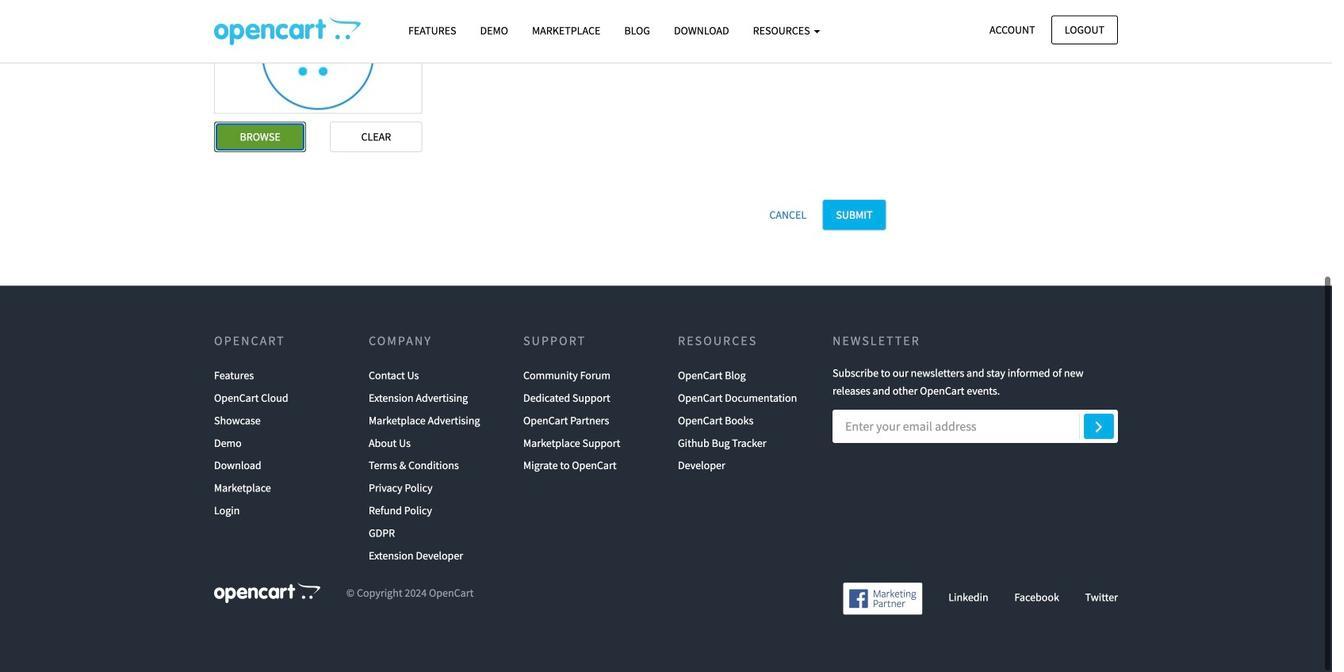 Task type: locate. For each thing, give the bounding box(es) containing it.
angle right image
[[1096, 417, 1103, 436]]

opencart - showcase image
[[214, 17, 361, 45]]

opencart image
[[214, 583, 321, 604]]



Task type: describe. For each thing, give the bounding box(es) containing it.
facebook marketing partner image
[[844, 583, 923, 615]]



Task type: vqa. For each thing, say whether or not it's contained in the screenshot.
info circle icon
no



